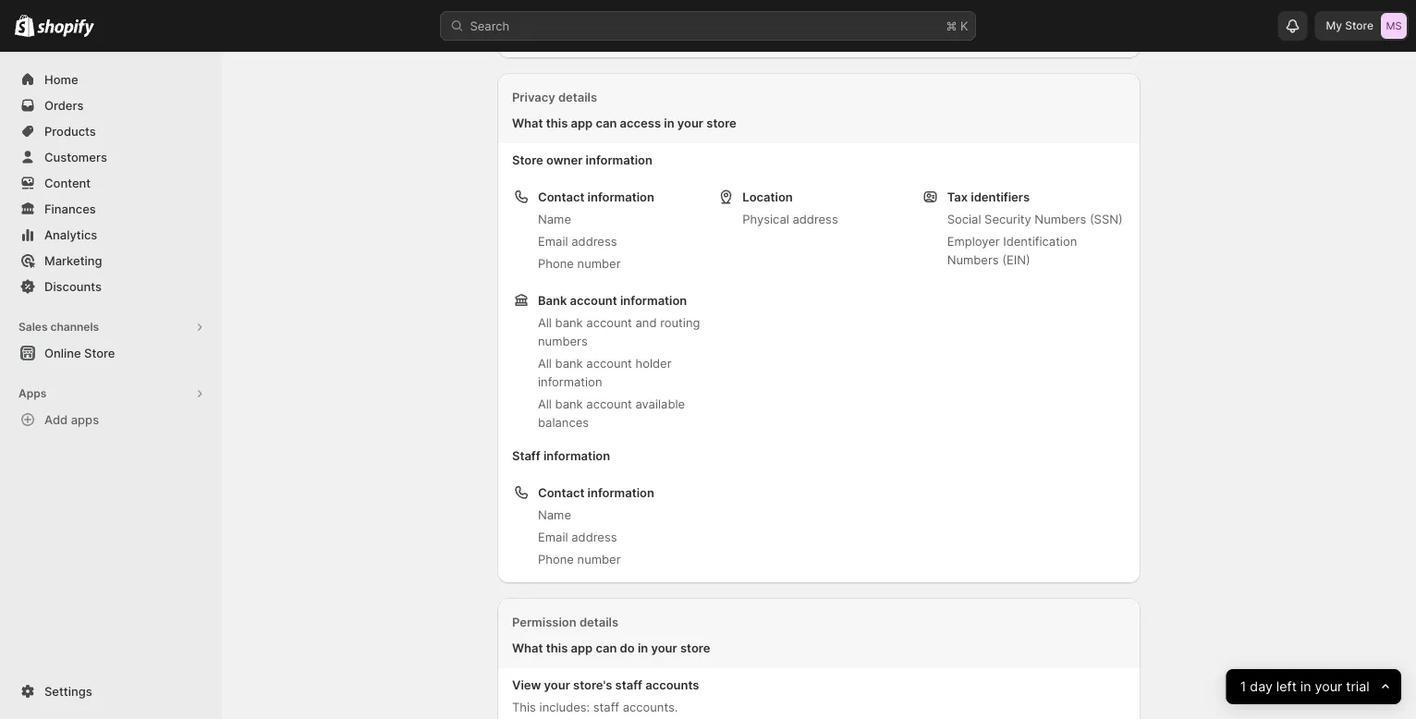 Task type: vqa. For each thing, say whether or not it's contained in the screenshot.
PARAGRAPH dropdown button
no



Task type: locate. For each thing, give the bounding box(es) containing it.
bank down numbers
[[555, 356, 583, 370]]

day
[[1251, 679, 1273, 695]]

1 vertical spatial contact information name email address phone number
[[538, 485, 655, 566]]

contact melio for support
[[739, 12, 885, 26]]

1 this from the top
[[546, 116, 568, 130]]

information up the and
[[620, 293, 687, 307]]

number
[[577, 256, 621, 270], [577, 552, 621, 566]]

in right do
[[638, 641, 648, 655]]

app down permission details
[[571, 641, 593, 655]]

details for permission details
[[580, 615, 619, 629]]

1 vertical spatial number
[[577, 552, 621, 566]]

account left the and
[[587, 315, 632, 330]]

1 can from the top
[[596, 116, 617, 130]]

what for what this app can access in your store
[[512, 116, 543, 130]]

details
[[558, 90, 597, 104], [580, 615, 619, 629]]

contact down owner
[[538, 190, 585, 204]]

what
[[512, 116, 543, 130], [512, 641, 543, 655]]

all
[[538, 315, 552, 330], [538, 356, 552, 370], [538, 397, 552, 411]]

0 vertical spatial name
[[538, 212, 571, 226]]

your right access
[[678, 116, 704, 130]]

number up permission details
[[577, 552, 621, 566]]

1 vertical spatial what
[[512, 641, 543, 655]]

what down privacy
[[512, 116, 543, 130]]

all down numbers
[[538, 356, 552, 370]]

store inside button
[[84, 346, 115, 360]]

this
[[546, 116, 568, 130], [546, 641, 568, 655]]

bank up "balances"
[[555, 397, 583, 411]]

1 vertical spatial all
[[538, 356, 552, 370]]

1 bank from the top
[[555, 315, 583, 330]]

(ein)
[[1003, 252, 1031, 267]]

contact information name email address phone number down "store owner information"
[[538, 190, 655, 270]]

in right access
[[664, 116, 675, 130]]

store
[[1346, 19, 1374, 32], [512, 153, 543, 167], [84, 346, 115, 360]]

analytics
[[44, 227, 97, 242]]

information
[[586, 153, 653, 167], [588, 190, 655, 204], [620, 293, 687, 307], [538, 374, 602, 389], [544, 448, 610, 463], [588, 485, 655, 500]]

0 vertical spatial bank
[[555, 315, 583, 330]]

bank
[[555, 315, 583, 330], [555, 356, 583, 370], [555, 397, 583, 411]]

staff down store's
[[593, 700, 620, 714]]

bank up numbers
[[555, 315, 583, 330]]

phone up the bank
[[538, 256, 574, 270]]

0 vertical spatial in
[[664, 116, 675, 130]]

shopify image
[[37, 19, 95, 37]]

2 vertical spatial store
[[84, 346, 115, 360]]

home
[[44, 72, 78, 86]]

what down permission
[[512, 641, 543, 655]]

apps
[[18, 387, 46, 400]]

2 vertical spatial contact
[[538, 485, 585, 500]]

security
[[985, 212, 1032, 226]]

1 vertical spatial this
[[546, 641, 568, 655]]

products
[[44, 124, 96, 138]]

1 vertical spatial contact
[[538, 190, 585, 204]]

0 horizontal spatial in
[[638, 641, 648, 655]]

your inside view your store's staff accounts this includes: staff accounts.
[[544, 678, 570, 692]]

0 vertical spatial store
[[1346, 19, 1374, 32]]

marketing link
[[11, 248, 211, 274]]

2 number from the top
[[577, 552, 621, 566]]

can left access
[[596, 116, 617, 130]]

in
[[664, 116, 675, 130], [638, 641, 648, 655], [1301, 679, 1312, 695]]

online store link
[[11, 340, 211, 366]]

1 what from the top
[[512, 116, 543, 130]]

employer
[[947, 234, 1000, 248]]

app
[[571, 116, 593, 130], [571, 641, 593, 655]]

information down "store owner information"
[[588, 190, 655, 204]]

channels
[[50, 320, 99, 334]]

email
[[538, 234, 568, 248], [538, 530, 568, 544]]

store
[[707, 116, 737, 130], [680, 641, 710, 655]]

0 vertical spatial numbers
[[1035, 212, 1087, 226]]

left
[[1277, 679, 1297, 695]]

privacy details
[[512, 90, 597, 104]]

view your store's staff accounts this includes: staff accounts.
[[512, 678, 699, 714]]

0 vertical spatial what
[[512, 116, 543, 130]]

in inside 1 day left in your trial 'dropdown button'
[[1301, 679, 1312, 695]]

staff
[[615, 678, 643, 692], [593, 700, 620, 714]]

1 vertical spatial name
[[538, 508, 571, 522]]

address right physical
[[793, 212, 838, 226]]

name down owner
[[538, 212, 571, 226]]

0 vertical spatial number
[[577, 256, 621, 270]]

1 all from the top
[[538, 315, 552, 330]]

store right the my
[[1346, 19, 1374, 32]]

store for what this app can do in your store
[[680, 641, 710, 655]]

2 can from the top
[[596, 641, 617, 655]]

can
[[596, 116, 617, 130], [596, 641, 617, 655]]

discounts
[[44, 279, 102, 294]]

home link
[[11, 67, 211, 92]]

and
[[636, 315, 657, 330]]

store for my store
[[1346, 19, 1374, 32]]

details right privacy
[[558, 90, 597, 104]]

phone
[[538, 256, 574, 270], [538, 552, 574, 566]]

1 vertical spatial in
[[638, 641, 648, 655]]

0 vertical spatial email
[[538, 234, 568, 248]]

do
[[620, 641, 635, 655]]

details up what this app can do in your store
[[580, 615, 619, 629]]

0 vertical spatial phone
[[538, 256, 574, 270]]

numbers down employer
[[947, 252, 999, 267]]

staff up accounts.
[[615, 678, 643, 692]]

store right access
[[707, 116, 737, 130]]

0 vertical spatial store
[[707, 116, 737, 130]]

0 vertical spatial all
[[538, 315, 552, 330]]

email down staff information
[[538, 530, 568, 544]]

this down privacy details
[[546, 116, 568, 130]]

2 email from the top
[[538, 530, 568, 544]]

2 name from the top
[[538, 508, 571, 522]]

contact left 'melio'
[[739, 12, 784, 26]]

0 vertical spatial address
[[793, 212, 838, 226]]

1 vertical spatial email
[[538, 530, 568, 544]]

this for privacy
[[546, 116, 568, 130]]

contact information name email address phone number down staff information
[[538, 485, 655, 566]]

number up numbers
[[577, 256, 621, 270]]

products link
[[11, 118, 211, 144]]

1 phone from the top
[[538, 256, 574, 270]]

numbers
[[538, 334, 588, 348]]

store for what this app can access in your store
[[707, 116, 737, 130]]

finances
[[44, 202, 96, 216]]

1 day left in your trial
[[1241, 679, 1370, 695]]

your
[[678, 116, 704, 130], [651, 641, 677, 655], [544, 678, 570, 692], [1316, 679, 1343, 695]]

2 vertical spatial in
[[1301, 679, 1312, 695]]

1 horizontal spatial in
[[664, 116, 675, 130]]

phone up permission details
[[538, 552, 574, 566]]

this down permission details
[[546, 641, 568, 655]]

add apps button
[[11, 407, 211, 433]]

1 app from the top
[[571, 116, 593, 130]]

store left owner
[[512, 153, 543, 167]]

1 vertical spatial phone
[[538, 552, 574, 566]]

2 vertical spatial all
[[538, 397, 552, 411]]

balances
[[538, 415, 589, 429]]

account left the holder
[[587, 356, 632, 370]]

0 vertical spatial can
[[596, 116, 617, 130]]

email up the bank
[[538, 234, 568, 248]]

can for access
[[596, 116, 617, 130]]

store's
[[573, 678, 612, 692]]

store down sales channels button
[[84, 346, 115, 360]]

can left do
[[596, 641, 617, 655]]

online store button
[[0, 340, 222, 366]]

1 vertical spatial bank
[[555, 356, 583, 370]]

1 vertical spatial details
[[580, 615, 619, 629]]

tax
[[947, 190, 968, 204]]

your left trial
[[1316, 679, 1343, 695]]

2 app from the top
[[571, 641, 593, 655]]

name
[[538, 212, 571, 226], [538, 508, 571, 522]]

0 vertical spatial this
[[546, 116, 568, 130]]

includes:
[[540, 700, 590, 714]]

address
[[793, 212, 838, 226], [572, 234, 617, 248], [572, 530, 617, 544]]

content
[[44, 176, 91, 190]]

1 vertical spatial can
[[596, 641, 617, 655]]

staff information
[[512, 448, 610, 463]]

content link
[[11, 170, 211, 196]]

in right the left
[[1301, 679, 1312, 695]]

1 vertical spatial app
[[571, 641, 593, 655]]

0 vertical spatial app
[[571, 116, 593, 130]]

address down "store owner information"
[[572, 234, 617, 248]]

2 this from the top
[[546, 641, 568, 655]]

bank account information all bank account and routing numbers all bank account holder information all bank account available balances
[[538, 293, 700, 429]]

0 vertical spatial details
[[558, 90, 597, 104]]

1 horizontal spatial store
[[512, 153, 543, 167]]

support
[[840, 12, 885, 26]]

1 vertical spatial store
[[680, 641, 710, 655]]

customers link
[[11, 144, 211, 170]]

contact information name email address phone number
[[538, 190, 655, 270], [538, 485, 655, 566]]

in for access
[[664, 116, 675, 130]]

all up "balances"
[[538, 397, 552, 411]]

store up 'accounts'
[[680, 641, 710, 655]]

app up "store owner information"
[[571, 116, 593, 130]]

information down what this app can access in your store
[[586, 153, 653, 167]]

permission
[[512, 615, 577, 629]]

account up "balances"
[[587, 397, 632, 411]]

2 horizontal spatial in
[[1301, 679, 1312, 695]]

contact down staff information
[[538, 485, 585, 500]]

numbers up identification
[[1035, 212, 1087, 226]]

apps
[[71, 412, 99, 427]]

account right the bank
[[570, 293, 617, 307]]

2 all from the top
[[538, 356, 552, 370]]

address inside the location physical address
[[793, 212, 838, 226]]

2 what from the top
[[512, 641, 543, 655]]

0 horizontal spatial store
[[84, 346, 115, 360]]

1 vertical spatial numbers
[[947, 252, 999, 267]]

all down the bank
[[538, 315, 552, 330]]

your up includes:
[[544, 678, 570, 692]]

account
[[570, 293, 617, 307], [587, 315, 632, 330], [587, 356, 632, 370], [587, 397, 632, 411]]

1 vertical spatial staff
[[593, 700, 620, 714]]

0 vertical spatial contact information name email address phone number
[[538, 190, 655, 270]]

app for permission
[[571, 641, 593, 655]]

2 vertical spatial bank
[[555, 397, 583, 411]]

orders
[[44, 98, 84, 112]]

name down staff information
[[538, 508, 571, 522]]

your inside 'dropdown button'
[[1316, 679, 1343, 695]]

owner
[[546, 153, 583, 167]]

address down staff information
[[572, 530, 617, 544]]

2 horizontal spatial store
[[1346, 19, 1374, 32]]

numbers
[[1035, 212, 1087, 226], [947, 252, 999, 267]]

this
[[512, 700, 536, 714]]

1 vertical spatial store
[[512, 153, 543, 167]]

can for do
[[596, 641, 617, 655]]



Task type: describe. For each thing, give the bounding box(es) containing it.
permission details
[[512, 615, 619, 629]]

location
[[743, 190, 793, 204]]

finances link
[[11, 196, 211, 222]]

accounts
[[646, 678, 699, 692]]

⌘ k
[[946, 18, 969, 33]]

add
[[44, 412, 68, 427]]

sales
[[18, 320, 48, 334]]

information up "balances"
[[538, 374, 602, 389]]

1 number from the top
[[577, 256, 621, 270]]

shopify image
[[15, 14, 34, 37]]

holder
[[636, 356, 672, 370]]

in for do
[[638, 641, 648, 655]]

1 email from the top
[[538, 234, 568, 248]]

bank
[[538, 293, 567, 307]]

store for online store
[[84, 346, 115, 360]]

add apps
[[44, 412, 99, 427]]

sales channels button
[[11, 314, 211, 340]]

⌘
[[946, 18, 957, 33]]

details for privacy details
[[558, 90, 597, 104]]

identifiers
[[971, 190, 1030, 204]]

app for privacy
[[571, 116, 593, 130]]

2 contact information name email address phone number from the top
[[538, 485, 655, 566]]

tax identifiers social security numbers (ssn) employer identification numbers (ein)
[[947, 190, 1123, 267]]

for
[[821, 12, 837, 26]]

3 all from the top
[[538, 397, 552, 411]]

melio
[[787, 12, 818, 26]]

what this app can access in your store
[[512, 116, 737, 130]]

your right do
[[651, 641, 677, 655]]

location physical address
[[743, 190, 838, 226]]

k
[[961, 18, 969, 33]]

social
[[947, 212, 981, 226]]

0 vertical spatial staff
[[615, 678, 643, 692]]

settings link
[[11, 679, 211, 705]]

information down staff information
[[588, 485, 655, 500]]

my store
[[1326, 19, 1374, 32]]

sales channels
[[18, 320, 99, 334]]

identification
[[1003, 234, 1077, 248]]

0 vertical spatial contact
[[739, 12, 784, 26]]

what for what this app can do in your store
[[512, 641, 543, 655]]

3 bank from the top
[[555, 397, 583, 411]]

available
[[636, 397, 685, 411]]

staff
[[512, 448, 541, 463]]

apps button
[[11, 381, 211, 407]]

physical
[[743, 212, 789, 226]]

1 name from the top
[[538, 212, 571, 226]]

discounts link
[[11, 274, 211, 300]]

my
[[1326, 19, 1343, 32]]

marketing
[[44, 253, 102, 268]]

information down "balances"
[[544, 448, 610, 463]]

my store image
[[1381, 13, 1407, 39]]

1 contact information name email address phone number from the top
[[538, 190, 655, 270]]

online
[[44, 346, 81, 360]]

1
[[1241, 679, 1247, 695]]

2 bank from the top
[[555, 356, 583, 370]]

1 day left in your trial button
[[1227, 669, 1402, 705]]

view
[[512, 678, 541, 692]]

online store
[[44, 346, 115, 360]]

(ssn)
[[1090, 212, 1123, 226]]

search
[[470, 18, 510, 33]]

2 vertical spatial address
[[572, 530, 617, 544]]

orders link
[[11, 92, 211, 118]]

analytics link
[[11, 222, 211, 248]]

this for permission
[[546, 641, 568, 655]]

1 vertical spatial address
[[572, 234, 617, 248]]

1 horizontal spatial numbers
[[1035, 212, 1087, 226]]

2 phone from the top
[[538, 552, 574, 566]]

privacy
[[512, 90, 555, 104]]

store owner information
[[512, 153, 653, 167]]

access
[[620, 116, 661, 130]]

routing
[[660, 315, 700, 330]]

0 horizontal spatial numbers
[[947, 252, 999, 267]]

settings
[[44, 684, 92, 699]]

customers
[[44, 150, 107, 164]]

accounts.
[[623, 700, 678, 714]]

what this app can do in your store
[[512, 641, 710, 655]]

melio button
[[787, 12, 818, 26]]

trial
[[1347, 679, 1370, 695]]



